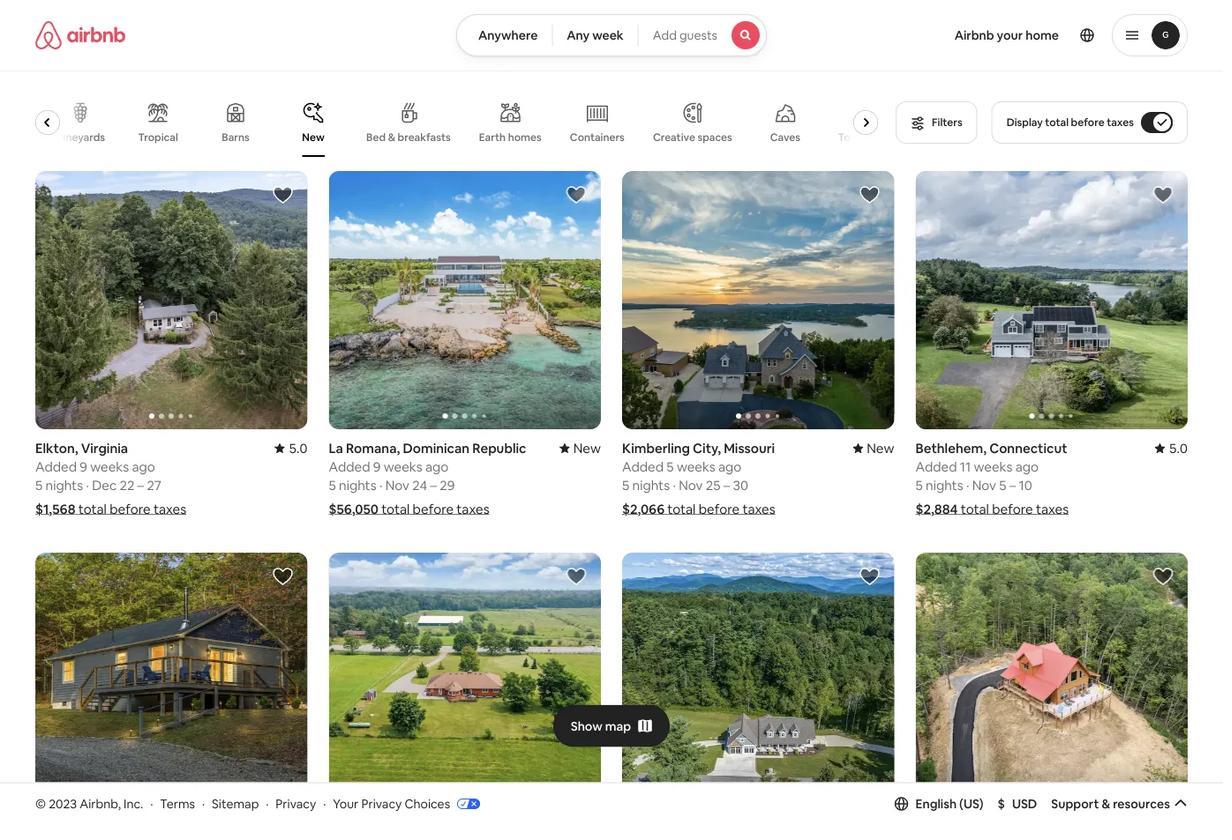 Task type: locate. For each thing, give the bounding box(es) containing it.
2 5.0 out of 5 average rating image from the left
[[1155, 440, 1188, 457]]

2 5.0 from the left
[[1169, 440, 1188, 457]]

·
[[86, 477, 89, 494], [379, 477, 382, 494], [673, 477, 676, 494], [966, 477, 969, 494], [150, 796, 153, 812], [202, 796, 205, 812], [266, 796, 269, 812], [323, 796, 326, 812]]

nights inside kimberling city, missouri added 5 weeks ago 5 nights · nov 25 – 30 $2,066 total before taxes
[[632, 477, 670, 494]]

2 9 from the left
[[373, 458, 381, 476]]

added inside bethlehem, connecticut added 11 weeks ago 5 nights · nov 5 – 10 $2,884 total before taxes
[[916, 458, 957, 476]]

0 horizontal spatial 5.0
[[289, 440, 308, 457]]

9 inside la romana, dominican republic added 9 weeks ago 5 nights · nov 24 – 29 $56,050 total before taxes
[[373, 458, 381, 476]]

1 horizontal spatial 5.0 out of 5 average rating image
[[1155, 440, 1188, 457]]

3 added from the left
[[622, 458, 664, 476]]

1 horizontal spatial 5.0
[[1169, 440, 1188, 457]]

creative spaces
[[653, 131, 732, 144]]

before down 22
[[110, 501, 151, 518]]

kimberling
[[622, 440, 690, 457]]

· inside bethlehem, connecticut added 11 weeks ago 5 nights · nov 5 – 10 $2,884 total before taxes
[[966, 477, 969, 494]]

24
[[412, 477, 427, 494]]

– left 27
[[137, 477, 144, 494]]

before down "24"
[[413, 501, 454, 518]]

add to wishlist: elkton, virginia image
[[272, 184, 293, 206]]

added down elkton,
[[35, 458, 77, 476]]

before right display at the top of the page
[[1071, 116, 1104, 129]]

5.0 out of 5 average rating image for bethlehem, connecticut added 11 weeks ago 5 nights · nov 5 – 10 $2,884 total before taxes
[[1155, 440, 1188, 457]]

– right 25
[[723, 477, 730, 494]]

ago down connecticut
[[1015, 458, 1039, 476]]

5 up the $56,050
[[329, 477, 336, 494]]

weeks down virginia
[[90, 458, 129, 476]]

earth
[[479, 131, 506, 144]]

add to wishlist: hampton, canada image
[[566, 567, 587, 588]]

4 nights from the left
[[926, 477, 963, 494]]

nov
[[385, 477, 409, 494], [679, 477, 703, 494], [972, 477, 996, 494]]

taxes
[[1107, 116, 1134, 129], [153, 501, 186, 518], [457, 501, 489, 518], [742, 501, 775, 518], [1036, 501, 1069, 518]]

2 weeks from the left
[[384, 458, 422, 476]]

· left 25
[[673, 477, 676, 494]]

3 ago from the left
[[718, 458, 742, 476]]

1 horizontal spatial new
[[573, 440, 601, 457]]

weeks right 11
[[974, 458, 1013, 476]]

9
[[80, 458, 87, 476], [373, 458, 381, 476]]

add to wishlist: wardensville, west virginia image
[[272, 567, 293, 588]]

4 weeks from the left
[[974, 458, 1013, 476]]

1 nov from the left
[[385, 477, 409, 494]]

3 weeks from the left
[[677, 458, 715, 476]]

& for breakfasts
[[388, 131, 395, 144]]

1 5.0 from the left
[[289, 440, 308, 457]]

new place to stay image for la romana, dominican republic added 9 weeks ago 5 nights · nov 24 – 29 $56,050 total before taxes
[[559, 440, 601, 457]]

group
[[35, 88, 920, 157], [35, 171, 308, 430], [329, 171, 601, 430], [622, 171, 894, 430], [916, 171, 1188, 430], [35, 553, 308, 812], [329, 553, 601, 812], [622, 553, 894, 812], [916, 553, 1188, 812]]

$
[[998, 797, 1005, 813]]

1 weeks from the left
[[90, 458, 129, 476]]

new
[[302, 131, 325, 144], [573, 440, 601, 457], [867, 440, 894, 457]]

weeks
[[90, 458, 129, 476], [384, 458, 422, 476], [677, 458, 715, 476], [974, 458, 1013, 476]]

9 down the romana,
[[373, 458, 381, 476]]

added inside elkton, virginia added 9 weeks ago 5 nights · dec 22 – 27 $1,568 total before taxes
[[35, 458, 77, 476]]

0 horizontal spatial privacy
[[276, 796, 316, 812]]

added down kimberling
[[622, 458, 664, 476]]

new left bed
[[302, 131, 325, 144]]

&
[[388, 131, 395, 144], [1102, 797, 1110, 813]]

total inside button
[[1045, 116, 1069, 129]]

5 down kimberling
[[667, 458, 674, 476]]

sitemap
[[212, 796, 259, 812]]

taxes inside button
[[1107, 116, 1134, 129]]

before inside button
[[1071, 116, 1104, 129]]

1 nights from the left
[[45, 477, 83, 494]]

before
[[1071, 116, 1104, 129], [110, 501, 151, 518], [413, 501, 454, 518], [699, 501, 740, 518], [992, 501, 1033, 518]]

your
[[333, 796, 359, 812]]

5.0 out of 5 average rating image
[[275, 440, 308, 457], [1155, 440, 1188, 457]]

1 vertical spatial &
[[1102, 797, 1110, 813]]

nov left "24"
[[385, 477, 409, 494]]

homes
[[508, 131, 542, 144]]

missouri
[[724, 440, 775, 457]]

new for la romana, dominican republic added 9 weeks ago 5 nights · nov 24 – 29 $56,050 total before taxes
[[573, 440, 601, 457]]

2 ago from the left
[[425, 458, 449, 476]]

total right the $56,050
[[381, 501, 410, 518]]

total down dec
[[78, 501, 107, 518]]

before inside bethlehem, connecticut added 11 weeks ago 5 nights · nov 5 – 10 $2,884 total before taxes
[[992, 501, 1033, 518]]

5
[[667, 458, 674, 476], [35, 477, 43, 494], [329, 477, 336, 494], [622, 477, 629, 494], [916, 477, 923, 494], [999, 477, 1006, 494]]

– inside kimberling city, missouri added 5 weeks ago 5 nights · nov 25 – 30 $2,066 total before taxes
[[723, 477, 730, 494]]

support & resources
[[1051, 797, 1170, 813]]

new left 'bethlehem,'
[[867, 440, 894, 457]]

weeks inside elkton, virginia added 9 weeks ago 5 nights · dec 22 – 27 $1,568 total before taxes
[[90, 458, 129, 476]]

0 horizontal spatial 5.0 out of 5 average rating image
[[275, 440, 308, 457]]

0 horizontal spatial &
[[388, 131, 395, 144]]

2 nov from the left
[[679, 477, 703, 494]]

1 added from the left
[[35, 458, 77, 476]]

nights inside elkton, virginia added 9 weeks ago 5 nights · dec 22 – 27 $1,568 total before taxes
[[45, 477, 83, 494]]

added down la
[[329, 458, 370, 476]]

bethlehem, connecticut added 11 weeks ago 5 nights · nov 5 – 10 $2,884 total before taxes
[[916, 440, 1069, 518]]

· inside kimberling city, missouri added 5 weeks ago 5 nights · nov 25 – 30 $2,066 total before taxes
[[673, 477, 676, 494]]

ago up 27
[[132, 458, 155, 476]]

nights up the $56,050
[[339, 477, 376, 494]]

airbnb,
[[80, 796, 121, 812]]

privacy
[[276, 796, 316, 812], [361, 796, 402, 812]]

– right "24"
[[430, 477, 437, 494]]

2 horizontal spatial nov
[[972, 477, 996, 494]]

3 nov from the left
[[972, 477, 996, 494]]

nights up $2,884
[[926, 477, 963, 494]]

show map
[[571, 719, 631, 735]]

$1,568
[[35, 501, 75, 518]]

1 horizontal spatial 9
[[373, 458, 381, 476]]

· left dec
[[86, 477, 89, 494]]

& right 'support'
[[1102, 797, 1110, 813]]

· left your on the left
[[323, 796, 326, 812]]

· down the romana,
[[379, 477, 382, 494]]

tropical
[[138, 131, 178, 144]]

5.0
[[289, 440, 308, 457], [1169, 440, 1188, 457]]

1 horizontal spatial privacy
[[361, 796, 402, 812]]

terms
[[160, 796, 195, 812]]

0 horizontal spatial new place to stay image
[[559, 440, 601, 457]]

1 horizontal spatial new place to stay image
[[853, 440, 894, 457]]

support
[[1051, 797, 1099, 813]]

nights
[[45, 477, 83, 494], [339, 477, 376, 494], [632, 477, 670, 494], [926, 477, 963, 494]]

added inside kimberling city, missouri added 5 weeks ago 5 nights · nov 25 – 30 $2,066 total before taxes
[[622, 458, 664, 476]]

0 horizontal spatial nov
[[385, 477, 409, 494]]

kimberling city, missouri added 5 weeks ago 5 nights · nov 25 – 30 $2,066 total before taxes
[[622, 440, 775, 518]]

elkton,
[[35, 440, 78, 457]]

total inside kimberling city, missouri added 5 weeks ago 5 nights · nov 25 – 30 $2,066 total before taxes
[[667, 501, 696, 518]]

4 – from the left
[[1009, 477, 1016, 494]]

3 – from the left
[[723, 477, 730, 494]]

5 up $1,568
[[35, 477, 43, 494]]

–
[[137, 477, 144, 494], [430, 477, 437, 494], [723, 477, 730, 494], [1009, 477, 1016, 494]]

ago
[[132, 458, 155, 476], [425, 458, 449, 476], [718, 458, 742, 476], [1015, 458, 1039, 476]]

barns
[[222, 131, 250, 144]]

– left 10
[[1009, 477, 1016, 494]]

world
[[891, 131, 920, 144]]

nov left 25
[[679, 477, 703, 494]]

1 new place to stay image from the left
[[559, 440, 601, 457]]

guests
[[679, 27, 717, 43]]

· down 11
[[966, 477, 969, 494]]

virginia
[[81, 440, 128, 457]]

map
[[605, 719, 631, 735]]

anywhere button
[[456, 14, 553, 56]]

& for resources
[[1102, 797, 1110, 813]]

la romana, dominican republic added 9 weeks ago 5 nights · nov 24 – 29 $56,050 total before taxes
[[329, 440, 526, 518]]

before down 10
[[992, 501, 1033, 518]]

connecticut
[[989, 440, 1067, 457]]

& right bed
[[388, 131, 395, 144]]

9 inside elkton, virginia added 9 weeks ago 5 nights · dec 22 – 27 $1,568 total before taxes
[[80, 458, 87, 476]]

weeks inside kimberling city, missouri added 5 weeks ago 5 nights · nov 25 – 30 $2,066 total before taxes
[[677, 458, 715, 476]]

5 up the $2,066
[[622, 477, 629, 494]]

& inside group
[[388, 131, 395, 144]]

before inside la romana, dominican republic added 9 weeks ago 5 nights · nov 24 – 29 $56,050 total before taxes
[[413, 501, 454, 518]]

taxes inside bethlehem, connecticut added 11 weeks ago 5 nights · nov 5 – 10 $2,884 total before taxes
[[1036, 501, 1069, 518]]

ago up '30'
[[718, 458, 742, 476]]

2 – from the left
[[430, 477, 437, 494]]

1 horizontal spatial &
[[1102, 797, 1110, 813]]

1 9 from the left
[[80, 458, 87, 476]]

total right $2,884
[[961, 501, 989, 518]]

added inside la romana, dominican republic added 9 weeks ago 5 nights · nov 24 – 29 $56,050 total before taxes
[[329, 458, 370, 476]]

0 horizontal spatial new
[[302, 131, 325, 144]]

english (us) button
[[894, 797, 984, 813]]

1 5.0 out of 5 average rating image from the left
[[275, 440, 308, 457]]

ago down dominican
[[425, 458, 449, 476]]

nights up the $2,066
[[632, 477, 670, 494]]

5.0 for bethlehem, connecticut added 11 weeks ago 5 nights · nov 5 – 10 $2,884 total before taxes
[[1169, 440, 1188, 457]]

22
[[119, 477, 134, 494]]

your privacy choices link
[[333, 796, 480, 814]]

airbnb your home link
[[944, 17, 1069, 54]]

new place to stay image left kimberling
[[559, 440, 601, 457]]

27
[[147, 477, 161, 494]]

any week button
[[552, 14, 639, 56]]

ago inside bethlehem, connecticut added 11 weeks ago 5 nights · nov 5 – 10 $2,884 total before taxes
[[1015, 458, 1039, 476]]

total right display at the top of the page
[[1045, 116, 1069, 129]]

2 new place to stay image from the left
[[853, 440, 894, 457]]

added down 'bethlehem,'
[[916, 458, 957, 476]]

before down 25
[[699, 501, 740, 518]]

4 ago from the left
[[1015, 458, 1039, 476]]

added
[[35, 458, 77, 476], [329, 458, 370, 476], [622, 458, 664, 476], [916, 458, 957, 476]]

4 added from the left
[[916, 458, 957, 476]]

breakfasts
[[398, 131, 451, 144]]

ago inside kimberling city, missouri added 5 weeks ago 5 nights · nov 25 – 30 $2,066 total before taxes
[[718, 458, 742, 476]]

add to wishlist: la romana, dominican republic image
[[566, 184, 587, 206]]

nov left 10
[[972, 477, 996, 494]]

1 horizontal spatial nov
[[679, 477, 703, 494]]

None search field
[[456, 14, 767, 56]]

new inside group
[[302, 131, 325, 144]]

privacy left your on the left
[[276, 796, 316, 812]]

romana,
[[346, 440, 400, 457]]

new place to stay image
[[559, 440, 601, 457], [853, 440, 894, 457]]

new left kimberling
[[573, 440, 601, 457]]

9 down virginia
[[80, 458, 87, 476]]

inc.
[[124, 796, 143, 812]]

1 ago from the left
[[132, 458, 155, 476]]

5 up $2,884
[[916, 477, 923, 494]]

0 vertical spatial &
[[388, 131, 395, 144]]

weeks down "city," on the right bottom of page
[[677, 458, 715, 476]]

sitemap link
[[212, 796, 259, 812]]

1 – from the left
[[137, 477, 144, 494]]

nights up $1,568
[[45, 477, 83, 494]]

new place to stay image left 'bethlehem,'
[[853, 440, 894, 457]]

2 horizontal spatial new
[[867, 440, 894, 457]]

3 nights from the left
[[632, 477, 670, 494]]

29
[[440, 477, 455, 494]]

0 horizontal spatial 9
[[80, 458, 87, 476]]

weeks up "24"
[[384, 458, 422, 476]]

republic
[[472, 440, 526, 457]]

total right the $2,066
[[667, 501, 696, 518]]

privacy right your on the left
[[361, 796, 402, 812]]

· right the inc.
[[150, 796, 153, 812]]

2 nights from the left
[[339, 477, 376, 494]]

2 added from the left
[[329, 458, 370, 476]]

la
[[329, 440, 343, 457]]



Task type: describe. For each thing, give the bounding box(es) containing it.
add guests
[[653, 27, 717, 43]]

5 inside elkton, virginia added 9 weeks ago 5 nights · dec 22 – 27 $1,568 total before taxes
[[35, 477, 43, 494]]

nov inside la romana, dominican republic added 9 weeks ago 5 nights · nov 24 – 29 $56,050 total before taxes
[[385, 477, 409, 494]]

total inside la romana, dominican republic added 9 weeks ago 5 nights · nov 24 – 29 $56,050 total before taxes
[[381, 501, 410, 518]]

display
[[1007, 116, 1043, 129]]

· inside elkton, virginia added 9 weeks ago 5 nights · dec 22 – 27 $1,568 total before taxes
[[86, 477, 89, 494]]

vineyards
[[56, 131, 105, 144]]

25
[[706, 477, 720, 494]]

airbnb
[[954, 27, 994, 43]]

nights inside la romana, dominican republic added 9 weeks ago 5 nights · nov 24 – 29 $56,050 total before taxes
[[339, 477, 376, 494]]

top
[[838, 131, 857, 144]]

5.0 out of 5 average rating image for elkton, virginia added 9 weeks ago 5 nights · dec 22 – 27 $1,568 total before taxes
[[275, 440, 308, 457]]

nov inside bethlehem, connecticut added 11 weeks ago 5 nights · nov 5 – 10 $2,884 total before taxes
[[972, 477, 996, 494]]

usd
[[1012, 797, 1037, 813]]

10
[[1019, 477, 1032, 494]]

week
[[592, 27, 624, 43]]

the
[[872, 131, 889, 144]]

– inside bethlehem, connecticut added 11 weeks ago 5 nights · nov 5 – 10 $2,884 total before taxes
[[1009, 477, 1016, 494]]

elkton, virginia added 9 weeks ago 5 nights · dec 22 – 27 $1,568 total before taxes
[[35, 440, 186, 518]]

airbnb your home
[[954, 27, 1059, 43]]

· right "terms" link
[[202, 796, 205, 812]]

2 privacy from the left
[[361, 796, 402, 812]]

group containing vineyards
[[35, 88, 920, 157]]

any week
[[567, 27, 624, 43]]

filters button
[[896, 101, 977, 144]]

weeks inside la romana, dominican republic added 9 weeks ago 5 nights · nov 24 – 29 $56,050 total before taxes
[[384, 458, 422, 476]]

dominican
[[403, 440, 470, 457]]

english (us)
[[916, 797, 984, 813]]

taxes inside elkton, virginia added 9 weeks ago 5 nights · dec 22 – 27 $1,568 total before taxes
[[153, 501, 186, 518]]

terms link
[[160, 796, 195, 812]]

5 left 10
[[999, 477, 1006, 494]]

11
[[960, 458, 971, 476]]

terms · sitemap · privacy ·
[[160, 796, 326, 812]]

new for kimberling city, missouri added 5 weeks ago 5 nights · nov 25 – 30 $2,066 total before taxes
[[867, 440, 894, 457]]

bed
[[366, 131, 386, 144]]

dec
[[92, 477, 117, 494]]

(us)
[[959, 797, 984, 813]]

resources
[[1113, 797, 1170, 813]]

home
[[1026, 27, 1059, 43]]

total inside bethlehem, connecticut added 11 weeks ago 5 nights · nov 5 – 10 $2,884 total before taxes
[[961, 501, 989, 518]]

30
[[733, 477, 748, 494]]

$2,884
[[916, 501, 958, 518]]

$ usd
[[998, 797, 1037, 813]]

add to wishlist: sevierville, tennessee image
[[1152, 567, 1174, 588]]

2023
[[49, 796, 77, 812]]

5 inside la romana, dominican republic added 9 weeks ago 5 nights · nov 24 – 29 $56,050 total before taxes
[[329, 477, 336, 494]]

your privacy choices
[[333, 796, 450, 812]]

display total before taxes button
[[992, 101, 1188, 144]]

weeks inside bethlehem, connecticut added 11 weeks ago 5 nights · nov 5 – 10 $2,884 total before taxes
[[974, 458, 1013, 476]]

bethlehem,
[[916, 440, 987, 457]]

ago inside la romana, dominican republic added 9 weeks ago 5 nights · nov 24 – 29 $56,050 total before taxes
[[425, 458, 449, 476]]

anywhere
[[478, 27, 538, 43]]

english
[[916, 797, 957, 813]]

nights inside bethlehem, connecticut added 11 weeks ago 5 nights · nov 5 – 10 $2,884 total before taxes
[[926, 477, 963, 494]]

5.0 for elkton, virginia added 9 weeks ago 5 nights · dec 22 – 27 $1,568 total before taxes
[[289, 440, 308, 457]]

profile element
[[788, 0, 1188, 71]]

add to wishlist: bethlehem, connecticut image
[[1152, 184, 1174, 206]]

add
[[653, 27, 677, 43]]

none search field containing anywhere
[[456, 14, 767, 56]]

add guests button
[[638, 14, 767, 56]]

earth homes
[[479, 131, 542, 144]]

top of the world
[[838, 131, 920, 144]]

caves
[[770, 131, 800, 144]]

taxes inside kimberling city, missouri added 5 weeks ago 5 nights · nov 25 – 30 $2,066 total before taxes
[[742, 501, 775, 518]]

show
[[571, 719, 603, 735]]

new place to stay image for kimberling city, missouri added 5 weeks ago 5 nights · nov 25 – 30 $2,066 total before taxes
[[853, 440, 894, 457]]

bed & breakfasts
[[366, 131, 451, 144]]

show map button
[[553, 706, 670, 748]]

privacy link
[[276, 796, 316, 812]]

choices
[[404, 796, 450, 812]]

containers
[[570, 131, 625, 144]]

– inside la romana, dominican republic added 9 weeks ago 5 nights · nov 24 – 29 $56,050 total before taxes
[[430, 477, 437, 494]]

taxes inside la romana, dominican republic added 9 weeks ago 5 nights · nov 24 – 29 $56,050 total before taxes
[[457, 501, 489, 518]]

1 privacy from the left
[[276, 796, 316, 812]]

$2,066
[[622, 501, 664, 518]]

© 2023 airbnb, inc. ·
[[35, 796, 153, 812]]

filters
[[932, 116, 962, 129]]

before inside kimberling city, missouri added 5 weeks ago 5 nights · nov 25 – 30 $2,066 total before taxes
[[699, 501, 740, 518]]

your
[[997, 27, 1023, 43]]

creative
[[653, 131, 695, 144]]

of
[[859, 131, 870, 144]]

· left privacy link
[[266, 796, 269, 812]]

total inside elkton, virginia added 9 weeks ago 5 nights · dec 22 – 27 $1,568 total before taxes
[[78, 501, 107, 518]]

any
[[567, 27, 590, 43]]

city,
[[693, 440, 721, 457]]

add to wishlist: mars hill, north carolina image
[[859, 567, 880, 588]]

before inside elkton, virginia added 9 weeks ago 5 nights · dec 22 – 27 $1,568 total before taxes
[[110, 501, 151, 518]]

nov inside kimberling city, missouri added 5 weeks ago 5 nights · nov 25 – 30 $2,066 total before taxes
[[679, 477, 703, 494]]

add to wishlist: kimberling city, missouri image
[[859, 184, 880, 206]]

support & resources button
[[1051, 797, 1188, 813]]

©
[[35, 796, 46, 812]]

– inside elkton, virginia added 9 weeks ago 5 nights · dec 22 – 27 $1,568 total before taxes
[[137, 477, 144, 494]]

spaces
[[697, 131, 732, 144]]

$56,050
[[329, 501, 379, 518]]

ago inside elkton, virginia added 9 weeks ago 5 nights · dec 22 – 27 $1,568 total before taxes
[[132, 458, 155, 476]]

display total before taxes
[[1007, 116, 1134, 129]]

· inside la romana, dominican republic added 9 weeks ago 5 nights · nov 24 – 29 $56,050 total before taxes
[[379, 477, 382, 494]]



Task type: vqa. For each thing, say whether or not it's contained in the screenshot.


